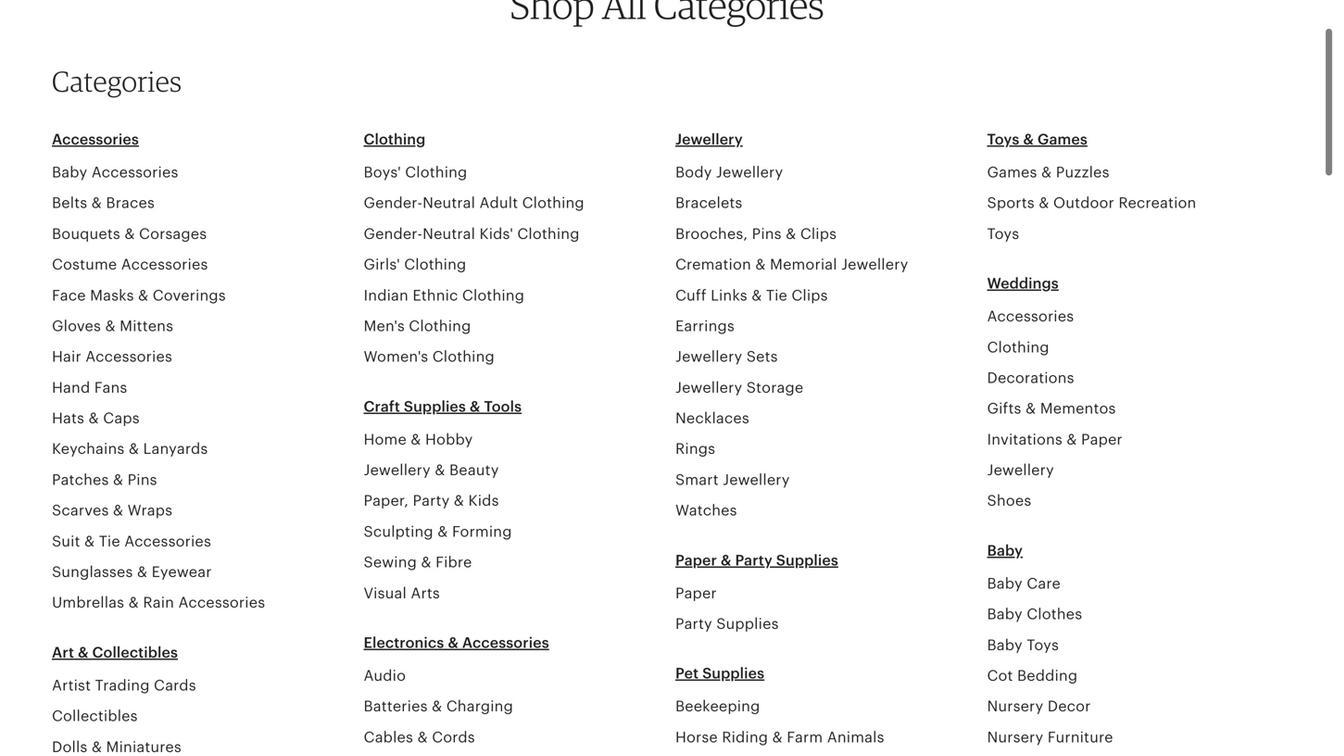 Task type: vqa. For each thing, say whether or not it's contained in the screenshot.
sculpting & forming
yes



Task type: locate. For each thing, give the bounding box(es) containing it.
& for art & collectibles
[[78, 644, 89, 661]]

nursery decor link
[[987, 698, 1091, 715]]

& right electronics
[[448, 635, 459, 652]]

batteries & charging
[[364, 698, 513, 715]]

1 nursery from the top
[[987, 698, 1044, 715]]

men's clothing
[[364, 318, 471, 335]]

toys & games
[[987, 131, 1088, 148]]

sewing
[[364, 554, 417, 571]]

& for invitations & paper
[[1067, 431, 1077, 448]]

0 vertical spatial nursery
[[987, 698, 1044, 715]]

accessories up charging
[[462, 635, 549, 652]]

& up scarves & wraps
[[113, 472, 124, 488]]

accessories down the eyewear
[[178, 595, 265, 611]]

tie down scarves & wraps
[[99, 533, 120, 550]]

invitations & paper link
[[987, 431, 1123, 448]]

accessories down corsages
[[121, 256, 208, 273]]

0 vertical spatial toys
[[987, 131, 1020, 148]]

toys down sports
[[987, 226, 1020, 242]]

clips up memorial
[[801, 226, 837, 242]]

& for paper & party supplies
[[721, 552, 732, 569]]

& down brooches, pins & clips link
[[756, 256, 766, 273]]

1 gender- from the top
[[364, 195, 423, 211]]

hand fans
[[52, 379, 127, 396]]

paper for paper & party supplies
[[676, 552, 717, 569]]

1 vertical spatial nursery
[[987, 729, 1044, 746]]

baby up cot at the bottom of the page
[[987, 637, 1023, 654]]

nursery furniture link
[[987, 729, 1113, 746]]

0 vertical spatial clothing link
[[364, 131, 426, 148]]

& for sports & outdoor recreation
[[1039, 195, 1050, 211]]

craft supplies & tools link
[[364, 398, 522, 415]]

tie
[[766, 287, 788, 304], [99, 533, 120, 550]]

watches link
[[676, 502, 737, 519]]

baby
[[52, 164, 87, 181], [987, 543, 1023, 559], [987, 575, 1023, 592], [987, 606, 1023, 623], [987, 637, 1023, 654]]

& for cremation & memorial jewellery
[[756, 256, 766, 273]]

home & hobby link
[[364, 431, 473, 448]]

eyewear
[[152, 564, 212, 581]]

tie down 'cremation & memorial jewellery'
[[766, 287, 788, 304]]

gifts
[[987, 400, 1022, 417]]

nursery for nursery furniture
[[987, 729, 1044, 746]]

clothing right the kids'
[[517, 226, 580, 242]]

masks
[[90, 287, 134, 304]]

neutral down gender-neutral adult clothing
[[423, 226, 476, 242]]

belts & braces
[[52, 195, 155, 211]]

& right hats
[[88, 410, 99, 427]]

supplies for pet supplies
[[703, 666, 765, 682]]

& down games & puzzles link
[[1039, 195, 1050, 211]]

1 horizontal spatial pins
[[752, 226, 782, 242]]

jewellery sets link
[[676, 349, 778, 365]]

clothing link
[[364, 131, 426, 148], [987, 339, 1050, 356]]

jewellery up watches 'link'
[[723, 472, 790, 488]]

0 vertical spatial party
[[413, 493, 450, 509]]

party down jewellery & beauty
[[413, 493, 450, 509]]

1 vertical spatial accessories link
[[987, 308, 1074, 325]]

toys & games link
[[987, 131, 1088, 148]]

& for umbrellas & rain accessories
[[128, 595, 139, 611]]

& right links
[[752, 287, 762, 304]]

accessories link up 'baby accessories'
[[52, 131, 139, 148]]

paper up party supplies 'link'
[[676, 585, 717, 602]]

collectibles down artist
[[52, 708, 138, 725]]

neutral for kids'
[[423, 226, 476, 242]]

clips down memorial
[[792, 287, 828, 304]]

batteries
[[364, 698, 428, 715]]

& down caps
[[129, 441, 139, 458]]

costume accessories link
[[52, 256, 208, 273]]

accessories link down weddings link
[[987, 308, 1074, 325]]

girls' clothing link
[[364, 256, 467, 273]]

collectibles up artist trading cards
[[92, 644, 178, 661]]

& for belts & braces
[[91, 195, 102, 211]]

pins up wraps on the left bottom
[[128, 472, 157, 488]]

indian ethnic clothing
[[364, 287, 525, 304]]

baby up baby care
[[987, 543, 1023, 559]]

brooches, pins & clips
[[676, 226, 837, 242]]

invitations & paper
[[987, 431, 1123, 448]]

sunglasses & eyewear
[[52, 564, 212, 581]]

brooches,
[[676, 226, 748, 242]]

1 vertical spatial pins
[[128, 472, 157, 488]]

gloves & mittens link
[[52, 318, 173, 335]]

electronics & accessories
[[364, 635, 549, 652]]

lanyards
[[143, 441, 208, 458]]

2 vertical spatial paper
[[676, 585, 717, 602]]

1 vertical spatial jewellery link
[[987, 462, 1055, 479]]

party down paper link
[[676, 616, 713, 633]]

baby for baby toys
[[987, 637, 1023, 654]]

& for gloves & mittens
[[105, 318, 116, 335]]

baby for "baby" link
[[987, 543, 1023, 559]]

art & collectibles link
[[52, 644, 178, 661]]

jewellery up paper,
[[364, 462, 431, 479]]

paper for paper link
[[676, 585, 717, 602]]

& for cables & cords
[[417, 729, 428, 746]]

paper, party & kids
[[364, 493, 499, 509]]

0 vertical spatial neutral
[[423, 195, 476, 211]]

outdoor
[[1054, 195, 1115, 211]]

jewellery sets
[[676, 349, 778, 365]]

0 vertical spatial pins
[[752, 226, 782, 242]]

1 vertical spatial toys
[[987, 226, 1020, 242]]

paper down the 'mementos'
[[1082, 431, 1123, 448]]

beekeeping link
[[676, 698, 760, 715]]

caps
[[103, 410, 140, 427]]

2 neutral from the top
[[423, 226, 476, 242]]

craft supplies & tools
[[364, 398, 522, 415]]

horse riding & farm animals link
[[676, 729, 885, 746]]

1 vertical spatial paper
[[676, 552, 717, 569]]

hand
[[52, 379, 90, 396]]

jewellery link up body
[[676, 131, 743, 148]]

baby up "belts"
[[52, 164, 87, 181]]

toys up games & puzzles link
[[987, 131, 1020, 148]]

jewellery & beauty link
[[364, 462, 499, 479]]

& up games & puzzles link
[[1023, 131, 1034, 148]]

bouquets & corsages link
[[52, 226, 207, 242]]

clothes
[[1027, 606, 1083, 623]]

& down toys & games
[[1042, 164, 1052, 181]]

gender-
[[364, 195, 423, 211], [364, 226, 423, 242]]

& for toys & games
[[1023, 131, 1034, 148]]

jewellery down invitations
[[987, 462, 1055, 479]]

brooches, pins & clips link
[[676, 226, 837, 242]]

face
[[52, 287, 86, 304]]

0 vertical spatial tie
[[766, 287, 788, 304]]

& right the art on the bottom
[[78, 644, 89, 661]]

fibre
[[436, 554, 472, 571]]

& up paper, party & kids
[[435, 462, 445, 479]]

clothing up gender-neutral adult clothing
[[405, 164, 467, 181]]

0 vertical spatial jewellery link
[[676, 131, 743, 148]]

scarves
[[52, 502, 109, 519]]

& up cords
[[432, 698, 442, 715]]

& right suit
[[84, 533, 95, 550]]

& down watches 'link'
[[721, 552, 732, 569]]

boys' clothing link
[[364, 164, 467, 181]]

2 gender- from the top
[[364, 226, 423, 242]]

& left rain
[[128, 595, 139, 611]]

kids
[[469, 493, 499, 509]]

0 vertical spatial gender-
[[364, 195, 423, 211]]

corsages
[[139, 226, 207, 242]]

0 horizontal spatial accessories link
[[52, 131, 139, 148]]

baby toys link
[[987, 637, 1059, 654]]

hats & caps
[[52, 410, 140, 427]]

& left the farm
[[772, 729, 783, 746]]

& for gifts & mementos
[[1026, 400, 1036, 417]]

1 neutral from the top
[[423, 195, 476, 211]]

0 horizontal spatial party
[[413, 493, 450, 509]]

1 vertical spatial party
[[735, 552, 773, 569]]

cremation
[[676, 256, 751, 273]]

party down watches 'link'
[[735, 552, 773, 569]]

1 horizontal spatial tie
[[766, 287, 788, 304]]

2 nursery from the top
[[987, 729, 1044, 746]]

& for keychains & lanyards
[[129, 441, 139, 458]]

& for games & puzzles
[[1042, 164, 1052, 181]]

games up games & puzzles link
[[1038, 131, 1088, 148]]

& for suit & tie accessories
[[84, 533, 95, 550]]

paper up paper link
[[676, 552, 717, 569]]

toys up the bedding at the bottom right of page
[[1027, 637, 1059, 654]]

memorial
[[770, 256, 837, 273]]

1 vertical spatial neutral
[[423, 226, 476, 242]]

gender- down boys'
[[364, 195, 423, 211]]

nursery down cot at the bottom of the page
[[987, 698, 1044, 715]]

gloves
[[52, 318, 101, 335]]

cards
[[154, 677, 196, 694]]

clothing link up boys'
[[364, 131, 426, 148]]

1 vertical spatial clothing link
[[987, 339, 1050, 356]]

& up costume accessories
[[124, 226, 135, 242]]

nursery furniture
[[987, 729, 1113, 746]]

1 vertical spatial gender-
[[364, 226, 423, 242]]

0 horizontal spatial tie
[[99, 533, 120, 550]]

wraps
[[128, 502, 173, 519]]

0 horizontal spatial pins
[[128, 472, 157, 488]]

&
[[1023, 131, 1034, 148], [1042, 164, 1052, 181], [91, 195, 102, 211], [1039, 195, 1050, 211], [124, 226, 135, 242], [786, 226, 796, 242], [756, 256, 766, 273], [138, 287, 149, 304], [752, 287, 762, 304], [105, 318, 116, 335], [470, 398, 481, 415], [1026, 400, 1036, 417], [88, 410, 99, 427], [411, 431, 421, 448], [1067, 431, 1077, 448], [129, 441, 139, 458], [435, 462, 445, 479], [113, 472, 124, 488], [454, 493, 464, 509], [113, 502, 123, 519], [438, 524, 448, 540], [84, 533, 95, 550], [721, 552, 732, 569], [421, 554, 432, 571], [137, 564, 148, 581], [128, 595, 139, 611], [448, 635, 459, 652], [78, 644, 89, 661], [432, 698, 442, 715], [417, 729, 428, 746], [772, 729, 783, 746]]

bedding
[[1018, 668, 1078, 684]]

0 horizontal spatial jewellery link
[[676, 131, 743, 148]]

toys link
[[987, 226, 1020, 242]]

jewellery link down invitations
[[987, 462, 1055, 479]]

& right "belts"
[[91, 195, 102, 211]]

nursery down nursery decor
[[987, 729, 1044, 746]]

home & hobby
[[364, 431, 473, 448]]

pins up 'cremation & memorial jewellery'
[[752, 226, 782, 242]]

1 horizontal spatial party
[[676, 616, 713, 633]]

cords
[[432, 729, 475, 746]]

1 vertical spatial clips
[[792, 287, 828, 304]]

accessories down weddings link
[[987, 308, 1074, 325]]

baby down "baby" link
[[987, 575, 1023, 592]]

games up sports
[[987, 164, 1038, 181]]

& down the suit & tie accessories
[[137, 564, 148, 581]]

games & puzzles
[[987, 164, 1110, 181]]

boys'
[[364, 164, 401, 181]]

neutral up gender-neutral kids' clothing
[[423, 195, 476, 211]]

& left cords
[[417, 729, 428, 746]]

jewellery down earrings link
[[676, 349, 743, 365]]

& right gifts
[[1026, 400, 1036, 417]]

& up 'fibre'
[[438, 524, 448, 540]]

sculpting & forming link
[[364, 524, 512, 540]]

gender- up girls'
[[364, 226, 423, 242]]

nursery for nursery decor
[[987, 698, 1044, 715]]

baby for baby clothes
[[987, 606, 1023, 623]]

party
[[413, 493, 450, 509], [735, 552, 773, 569], [676, 616, 713, 633]]

necklaces link
[[676, 410, 750, 427]]

& left wraps on the left bottom
[[113, 502, 123, 519]]

hats
[[52, 410, 84, 427]]

clothing link up 'decorations' link
[[987, 339, 1050, 356]]

& left 'fibre'
[[421, 554, 432, 571]]

artist trading cards
[[52, 677, 196, 694]]

& for electronics & accessories
[[448, 635, 459, 652]]

paper, party & kids link
[[364, 493, 499, 509]]

& right the home
[[411, 431, 421, 448]]

jewellery right memorial
[[842, 256, 909, 273]]

necklaces
[[676, 410, 750, 427]]

games
[[1038, 131, 1088, 148], [987, 164, 1038, 181]]

accessories link
[[52, 131, 139, 148], [987, 308, 1074, 325]]

& left the "tools"
[[470, 398, 481, 415]]

clothing
[[364, 131, 426, 148], [405, 164, 467, 181], [522, 195, 585, 211], [517, 226, 580, 242], [404, 256, 467, 273], [462, 287, 525, 304], [409, 318, 471, 335], [987, 339, 1050, 356], [433, 349, 495, 365]]

baby up baby toys link
[[987, 606, 1023, 623]]

& down the 'mementos'
[[1067, 431, 1077, 448]]

sewing & fibre link
[[364, 554, 472, 571]]

& down masks
[[105, 318, 116, 335]]

jewellery up necklaces link
[[676, 379, 743, 396]]

party supplies
[[676, 616, 779, 633]]

sports
[[987, 195, 1035, 211]]

clothing up boys'
[[364, 131, 426, 148]]

jewellery
[[676, 131, 743, 148], [716, 164, 783, 181], [842, 256, 909, 273], [676, 349, 743, 365], [676, 379, 743, 396], [364, 462, 431, 479], [987, 462, 1055, 479], [723, 472, 790, 488]]

men's clothing link
[[364, 318, 471, 335]]



Task type: describe. For each thing, give the bounding box(es) containing it.
beekeeping
[[676, 698, 760, 715]]

baby accessories
[[52, 164, 178, 181]]

cremation & memorial jewellery link
[[676, 256, 909, 273]]

earrings link
[[676, 318, 735, 335]]

patches & pins link
[[52, 472, 157, 488]]

gender-neutral kids' clothing
[[364, 226, 580, 242]]

cables & cords
[[364, 729, 475, 746]]

weddings
[[987, 275, 1059, 292]]

men's
[[364, 318, 405, 335]]

shoes link
[[987, 493, 1032, 509]]

baby care link
[[987, 575, 1061, 592]]

supplies for party supplies
[[717, 616, 779, 633]]

face masks & coverings link
[[52, 287, 226, 304]]

electronics
[[364, 635, 444, 652]]

batteries & charging link
[[364, 698, 513, 715]]

women's clothing link
[[364, 349, 495, 365]]

0 vertical spatial games
[[1038, 131, 1088, 148]]

& left kids
[[454, 493, 464, 509]]

art
[[52, 644, 74, 661]]

& for scarves & wraps
[[113, 502, 123, 519]]

cables
[[364, 729, 413, 746]]

jewellery up bracelets link
[[716, 164, 783, 181]]

toys for toys & games
[[987, 131, 1020, 148]]

1 vertical spatial tie
[[99, 533, 120, 550]]

gender-neutral adult clothing
[[364, 195, 585, 211]]

paper & party supplies link
[[676, 552, 839, 569]]

suit
[[52, 533, 80, 550]]

2 vertical spatial party
[[676, 616, 713, 633]]

adult
[[480, 195, 518, 211]]

audio
[[364, 668, 406, 684]]

costume accessories
[[52, 256, 208, 273]]

clothing up ethnic
[[404, 256, 467, 273]]

clothing down indian ethnic clothing
[[409, 318, 471, 335]]

horse
[[676, 729, 718, 746]]

1 vertical spatial collectibles
[[52, 708, 138, 725]]

2 horizontal spatial party
[[735, 552, 773, 569]]

suit & tie accessories link
[[52, 533, 211, 550]]

baby link
[[987, 543, 1023, 559]]

pet supplies
[[676, 666, 765, 682]]

animals
[[827, 729, 885, 746]]

kids'
[[480, 226, 513, 242]]

patches
[[52, 472, 109, 488]]

clothing right adult
[[522, 195, 585, 211]]

recreation
[[1119, 195, 1197, 211]]

craft
[[364, 398, 400, 415]]

1 horizontal spatial jewellery link
[[987, 462, 1055, 479]]

cremation & memorial jewellery
[[676, 256, 909, 273]]

party supplies link
[[676, 616, 779, 633]]

& for home & hobby
[[411, 431, 421, 448]]

scarves & wraps
[[52, 502, 173, 519]]

mittens
[[120, 318, 173, 335]]

0 vertical spatial paper
[[1082, 431, 1123, 448]]

1 horizontal spatial clothing link
[[987, 339, 1050, 356]]

electronics & accessories link
[[364, 635, 549, 652]]

cuff
[[676, 287, 707, 304]]

sports & outdoor recreation link
[[987, 195, 1197, 211]]

1 vertical spatial games
[[987, 164, 1038, 181]]

storage
[[747, 379, 804, 396]]

artist trading cards link
[[52, 677, 196, 694]]

artist
[[52, 677, 91, 694]]

jewellery up body
[[676, 131, 743, 148]]

& for hats & caps
[[88, 410, 99, 427]]

clothing right ethnic
[[462, 287, 525, 304]]

0 vertical spatial accessories link
[[52, 131, 139, 148]]

horse riding & farm animals
[[676, 729, 885, 746]]

audio link
[[364, 668, 406, 684]]

belts & braces link
[[52, 195, 155, 211]]

visual arts link
[[364, 585, 440, 602]]

accessories up 'baby accessories'
[[52, 131, 139, 148]]

indian
[[364, 287, 409, 304]]

baby accessories link
[[52, 164, 178, 181]]

keychains
[[52, 441, 125, 458]]

0 horizontal spatial clothing link
[[364, 131, 426, 148]]

art & collectibles
[[52, 644, 178, 661]]

0 vertical spatial collectibles
[[92, 644, 178, 661]]

visual
[[364, 585, 407, 602]]

baby care
[[987, 575, 1061, 592]]

sunglasses
[[52, 564, 133, 581]]

pet
[[676, 666, 699, 682]]

0 vertical spatial clips
[[801, 226, 837, 242]]

arts
[[411, 585, 440, 602]]

shoes
[[987, 493, 1032, 509]]

keychains & lanyards link
[[52, 441, 208, 458]]

neutral for adult
[[423, 195, 476, 211]]

gender-neutral kids' clothing link
[[364, 226, 580, 242]]

farm
[[787, 729, 823, 746]]

& for sunglasses & eyewear
[[137, 564, 148, 581]]

forming
[[452, 524, 512, 540]]

baby for baby accessories
[[52, 164, 87, 181]]

clothing up 'decorations' link
[[987, 339, 1050, 356]]

trading
[[95, 677, 150, 694]]

gender- for gender-neutral kids' clothing
[[364, 226, 423, 242]]

umbrellas & rain accessories link
[[52, 595, 265, 611]]

& for patches & pins
[[113, 472, 124, 488]]

baby for baby care
[[987, 575, 1023, 592]]

accessories down gloves & mittens
[[85, 349, 172, 365]]

gifts & mementos link
[[987, 400, 1116, 417]]

& for jewellery & beauty
[[435, 462, 445, 479]]

toys for toys link
[[987, 226, 1020, 242]]

& for sewing & fibre
[[421, 554, 432, 571]]

accessories up braces
[[92, 164, 178, 181]]

cot
[[987, 668, 1013, 684]]

gender-neutral adult clothing link
[[364, 195, 585, 211]]

girls' clothing
[[364, 256, 467, 273]]

2 vertical spatial toys
[[1027, 637, 1059, 654]]

paper,
[[364, 493, 409, 509]]

accessories up the eyewear
[[124, 533, 211, 550]]

jewellery & beauty
[[364, 462, 499, 479]]

& for batteries & charging
[[432, 698, 442, 715]]

baby clothes link
[[987, 606, 1083, 623]]

gender- for gender-neutral adult clothing
[[364, 195, 423, 211]]

rings link
[[676, 441, 716, 458]]

& for bouquets & corsages
[[124, 226, 135, 242]]

care
[[1027, 575, 1061, 592]]

suit & tie accessories
[[52, 533, 211, 550]]

visual arts
[[364, 585, 440, 602]]

furniture
[[1048, 729, 1113, 746]]

jewellery storage
[[676, 379, 804, 396]]

& up mittens
[[138, 287, 149, 304]]

& up 'cremation & memorial jewellery'
[[786, 226, 796, 242]]

belts
[[52, 195, 87, 211]]

body jewellery
[[676, 164, 783, 181]]

smart jewellery link
[[676, 472, 790, 488]]

clothing up the craft supplies & tools "link"
[[433, 349, 495, 365]]

baby toys
[[987, 637, 1059, 654]]

hand fans link
[[52, 379, 127, 396]]

supplies for craft supplies & tools
[[404, 398, 466, 415]]

& for sculpting & forming
[[438, 524, 448, 540]]

1 horizontal spatial accessories link
[[987, 308, 1074, 325]]



